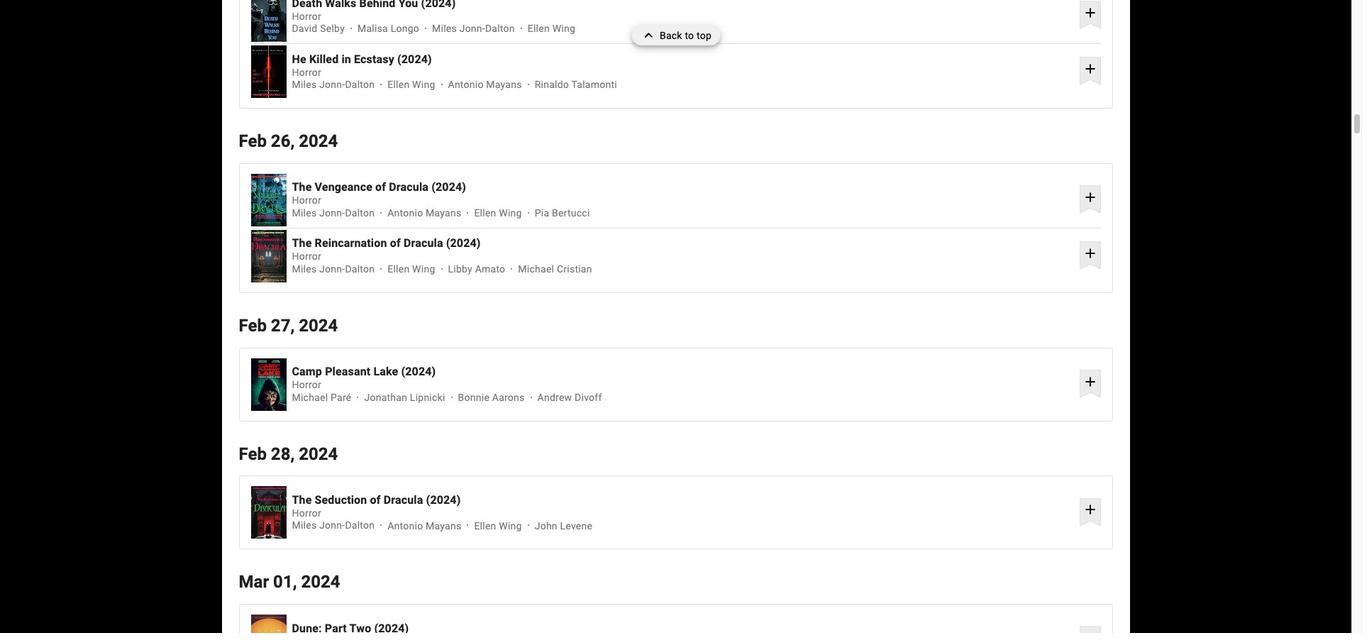 Task type: vqa. For each thing, say whether or not it's contained in the screenshot.
Capshaw
no



Task type: describe. For each thing, give the bounding box(es) containing it.
horror for vengeance
[[292, 195, 322, 206]]

camp
[[292, 365, 322, 379]]

add image for camp pleasant lake (2024)
[[1082, 373, 1099, 390]]

selby
[[320, 23, 345, 34]]

expand less image
[[640, 26, 660, 45]]

2024 for mar 01, 2024
[[301, 572, 340, 592]]

bonnie aarons
[[458, 392, 525, 403]]

antonio mayans for the vengeance of dracula (2024)
[[388, 207, 462, 219]]

01,
[[273, 572, 297, 592]]

andrew
[[538, 392, 572, 403]]

dalton for the seduction of dracula (2024)
[[345, 520, 375, 531]]

2024 for feb 26, 2024
[[299, 131, 338, 151]]

dalton for the reincarnation of dracula (2024)
[[345, 263, 375, 275]]

wing left pia
[[499, 207, 522, 219]]

of for seduction
[[370, 493, 381, 507]]

he killed in ecstasy (2024) horror
[[292, 52, 432, 78]]

back
[[660, 30, 683, 41]]

the for the seduction of dracula (2024)
[[292, 493, 312, 507]]

of for reincarnation
[[390, 237, 401, 250]]

add image for ellen wing
[[1082, 4, 1099, 21]]

miles jonn-dalton for the vengeance of dracula (2024)
[[292, 207, 375, 219]]

(2024) inside the camp pleasant lake (2024) horror
[[401, 365, 436, 379]]

libby amato
[[448, 263, 506, 275]]

malisa
[[358, 23, 388, 34]]

michael for michael paré
[[292, 392, 328, 403]]

horror for seduction
[[292, 508, 322, 519]]

the vengeance of dracula (2024) button
[[292, 181, 1075, 194]]

libby
[[448, 263, 473, 275]]

miles jonn-dalton right longo
[[432, 23, 515, 34]]

paré
[[331, 392, 352, 403]]

miles right longo
[[432, 23, 457, 34]]

ellen wing down the reincarnation of dracula (2024) horror
[[388, 263, 435, 275]]

the seduction of dracula (2024) image
[[251, 486, 286, 539]]

mar 01, 2024
[[239, 572, 340, 592]]

rinaldo
[[535, 79, 569, 90]]

miles jonn-dalton for the seduction of dracula (2024)
[[292, 520, 375, 531]]

miles jonn-dalton for he killed in ecstasy (2024)
[[292, 79, 375, 90]]

27,
[[271, 316, 295, 336]]

ecstasy
[[354, 52, 395, 66]]

in
[[342, 52, 351, 66]]

ellen down ecstasy on the top of the page
[[388, 79, 410, 90]]

wing down longo
[[412, 79, 435, 90]]

group for the seduction of dracula (2024)
[[251, 486, 286, 539]]

he
[[292, 52, 306, 66]]

antonio for the vengeance of dracula (2024)
[[388, 207, 423, 219]]

wing left libby
[[412, 263, 435, 275]]

pia bertucci
[[535, 207, 590, 219]]

to
[[685, 30, 694, 41]]

mar
[[239, 572, 269, 592]]

feb for feb 28, 2024
[[239, 444, 267, 464]]

miles for the reincarnation of dracula (2024)
[[292, 263, 317, 275]]

john
[[535, 520, 558, 531]]

ellen left john
[[474, 520, 497, 531]]

he killed in ecstasy (2024) button
[[292, 52, 1075, 66]]

michael paré, jonathan lipnicki, bonnie aarons, andrew divoff, robert lasardo, jeremy hirsch, lacey burdine, devanny pinn, thomas walton, jared safier, and kelly lynn reiter in camp pleasant lake (2024) image
[[251, 358, 286, 411]]

david selby
[[292, 23, 345, 34]]

0 vertical spatial mayans
[[486, 79, 522, 90]]

reincarnation
[[315, 237, 387, 250]]

group for he killed in ecstasy (2024)
[[251, 45, 286, 98]]

lake
[[374, 365, 398, 379]]

dracula for reincarnation
[[404, 237, 443, 250]]

ellen wing left pia
[[474, 207, 522, 219]]

vengeance
[[315, 181, 373, 194]]

jonn- for the reincarnation of dracula (2024)
[[320, 263, 345, 275]]

killed
[[309, 52, 339, 66]]

0 vertical spatial antonio mayans
[[448, 79, 522, 90]]

horror for reincarnation
[[292, 251, 322, 262]]

aarons
[[492, 392, 525, 403]]

add image for he killed in ecstasy (2024)
[[1082, 60, 1099, 77]]

michael paré
[[292, 392, 352, 403]]

dalton for the vengeance of dracula (2024)
[[345, 207, 375, 219]]

jonn- for the seduction of dracula (2024)
[[320, 520, 345, 531]]

michael cristian
[[518, 263, 593, 275]]

horror inside the camp pleasant lake (2024) horror
[[292, 379, 322, 391]]

(2024) for the vengeance of dracula (2024)
[[432, 181, 466, 194]]

jonathan
[[364, 392, 408, 403]]

the for the reincarnation of dracula (2024)
[[292, 237, 312, 250]]



Task type: locate. For each thing, give the bounding box(es) containing it.
group for the vengeance of dracula (2024)
[[251, 174, 286, 226]]

miles for the vengeance of dracula (2024)
[[292, 207, 317, 219]]

john levene
[[535, 520, 593, 531]]

1 vertical spatial of
[[390, 237, 401, 250]]

ellen wing
[[528, 23, 576, 34], [388, 79, 435, 90], [474, 207, 522, 219], [388, 263, 435, 275], [474, 520, 522, 531]]

ellen wing down ecstasy on the top of the page
[[388, 79, 435, 90]]

group left the he
[[251, 45, 286, 98]]

2 horror from the top
[[292, 67, 322, 78]]

2 vertical spatial antonio mayans
[[388, 520, 462, 531]]

28,
[[271, 444, 295, 464]]

ellen
[[528, 23, 550, 34], [388, 79, 410, 90], [474, 207, 497, 219], [388, 263, 410, 275], [474, 520, 497, 531]]

rinaldo talamonti
[[535, 79, 618, 90]]

feb 28, 2024
[[239, 444, 338, 464]]

add image for michael cristian
[[1082, 245, 1099, 262]]

back to top
[[660, 30, 712, 41]]

longo
[[391, 23, 420, 34]]

ellen wing left john
[[474, 520, 522, 531]]

he killed in ecstasy (2024) image
[[251, 45, 286, 98]]

(2024) for he killed in ecstasy (2024)
[[397, 52, 432, 66]]

add image for the vengeance of dracula (2024)
[[1082, 189, 1099, 206]]

the vengeance of dracula (2024) image
[[251, 174, 286, 226]]

antonio mayans down the seduction of dracula (2024) horror
[[388, 520, 462, 531]]

1 vertical spatial add image
[[1082, 245, 1099, 262]]

dracula for seduction
[[384, 493, 423, 507]]

jonn- down seduction
[[320, 520, 345, 531]]

1 vertical spatial antonio
[[388, 207, 423, 219]]

3 horror from the top
[[292, 195, 322, 206]]

group for the reincarnation of dracula (2024)
[[251, 230, 286, 282]]

jonn- down the killed
[[320, 79, 345, 90]]

the inside the reincarnation of dracula (2024) horror
[[292, 237, 312, 250]]

0 vertical spatial of
[[376, 181, 386, 194]]

group down mar
[[251, 615, 286, 633]]

add image
[[1082, 60, 1099, 77], [1082, 189, 1099, 206], [1082, 373, 1099, 390], [1082, 501, 1099, 518]]

horror inside he killed in ecstasy (2024) horror
[[292, 67, 322, 78]]

(2024) inside the seduction of dracula (2024) horror
[[426, 493, 461, 507]]

0 vertical spatial dracula
[[389, 181, 429, 194]]

0 vertical spatial antonio
[[448, 79, 484, 90]]

horror down seduction
[[292, 508, 322, 519]]

amato
[[475, 263, 506, 275]]

miles right the vengeance of dracula (2024) image at the left of the page
[[292, 207, 317, 219]]

5 horror from the top
[[292, 379, 322, 391]]

group down the vengeance of dracula (2024) image at the left of the page
[[251, 230, 286, 282]]

of inside the vengeance of dracula (2024) horror
[[376, 181, 386, 194]]

michael
[[518, 263, 555, 275], [292, 392, 328, 403]]

jonn- right longo
[[460, 23, 485, 34]]

horror right the reincarnation of dracula (2024) image at the left of page
[[292, 251, 322, 262]]

of right vengeance at the top left
[[376, 181, 386, 194]]

2 vertical spatial feb
[[239, 444, 267, 464]]

michael left cristian
[[518, 263, 555, 275]]

2024 right 27, in the left of the page
[[299, 316, 338, 336]]

dracula
[[389, 181, 429, 194], [404, 237, 443, 250], [384, 493, 423, 507]]

feb for feb 26, 2024
[[239, 131, 267, 151]]

the vengeance of dracula (2024) horror
[[292, 181, 466, 206]]

0 horizontal spatial michael
[[292, 392, 328, 403]]

wing left john
[[499, 520, 522, 531]]

the seduction of dracula (2024) button
[[292, 493, 1075, 507]]

the reincarnation of dracula (2024) button
[[292, 237, 1075, 250]]

top
[[697, 30, 712, 41]]

dracula inside the reincarnation of dracula (2024) horror
[[404, 237, 443, 250]]

mayans left rinaldo
[[486, 79, 522, 90]]

miles jonn-dalton down reincarnation
[[292, 263, 375, 275]]

the
[[292, 181, 312, 194], [292, 237, 312, 250], [292, 493, 312, 507]]

group up the reincarnation of dracula (2024) image at the left of page
[[251, 174, 286, 226]]

(2024) for the reincarnation of dracula (2024)
[[446, 237, 481, 250]]

2024 right the 01,
[[301, 572, 340, 592]]

(2024) inside he killed in ecstasy (2024) horror
[[397, 52, 432, 66]]

2 add image from the top
[[1082, 245, 1099, 262]]

horror inside the seduction of dracula (2024) horror
[[292, 508, 322, 519]]

feb 26, 2024
[[239, 131, 338, 151]]

1 vertical spatial antonio mayans
[[388, 207, 462, 219]]

group down 28,
[[251, 486, 286, 539]]

4 horror from the top
[[292, 251, 322, 262]]

ellen up rinaldo
[[528, 23, 550, 34]]

michael for michael cristian
[[518, 263, 555, 275]]

miles for the seduction of dracula (2024)
[[292, 520, 317, 531]]

2 vertical spatial of
[[370, 493, 381, 507]]

group for camp pleasant lake (2024)
[[251, 358, 286, 411]]

1 vertical spatial mayans
[[426, 207, 462, 219]]

the right 'the seduction of dracula (2024)' image
[[292, 493, 312, 507]]

dalton
[[485, 23, 515, 34], [345, 79, 375, 90], [345, 207, 375, 219], [345, 263, 375, 275], [345, 520, 375, 531]]

david
[[292, 23, 318, 34]]

feb left '26,'
[[239, 131, 267, 151]]

mayans
[[486, 79, 522, 90], [426, 207, 462, 219], [426, 520, 462, 531]]

jonn- for he killed in ecstasy (2024)
[[320, 79, 345, 90]]

seduction
[[315, 493, 367, 507]]

wing up rinaldo
[[553, 23, 576, 34]]

antonio mayans for the seduction of dracula (2024)
[[388, 520, 462, 531]]

andrew divoff
[[538, 392, 602, 403]]

levene
[[560, 520, 593, 531]]

pleasant
[[325, 365, 371, 379]]

pia
[[535, 207, 550, 219]]

group left camp
[[251, 358, 286, 411]]

timothée chalamet and zendaya in dune: part two (2024) image
[[251, 615, 286, 633]]

bertucci
[[552, 207, 590, 219]]

of inside the reincarnation of dracula (2024) horror
[[390, 237, 401, 250]]

(2024) for the seduction of dracula (2024)
[[426, 493, 461, 507]]

miles for he killed in ecstasy (2024)
[[292, 79, 317, 90]]

of for vengeance
[[376, 181, 386, 194]]

miles right 'the seduction of dracula (2024)' image
[[292, 520, 317, 531]]

of right seduction
[[370, 493, 381, 507]]

jonn- for the vengeance of dracula (2024)
[[320, 207, 345, 219]]

mayans down the seduction of dracula (2024) horror
[[426, 520, 462, 531]]

2 vertical spatial mayans
[[426, 520, 462, 531]]

divoff
[[575, 392, 602, 403]]

jonathan lipnicki
[[364, 392, 445, 403]]

mayans for the seduction of dracula (2024)
[[426, 520, 462, 531]]

3 the from the top
[[292, 493, 312, 507]]

5 group from the top
[[251, 358, 286, 411]]

mayans for the vengeance of dracula (2024)
[[426, 207, 462, 219]]

mayans up libby
[[426, 207, 462, 219]]

antonio mayans left rinaldo
[[448, 79, 522, 90]]

1 group from the top
[[251, 0, 286, 42]]

add image
[[1082, 4, 1099, 21], [1082, 245, 1099, 262]]

add image for the seduction of dracula (2024)
[[1082, 501, 1099, 518]]

2024 for feb 27, 2024
[[299, 316, 338, 336]]

2024 right 28,
[[299, 444, 338, 464]]

horror for killed
[[292, 67, 322, 78]]

back to top button
[[632, 26, 721, 45]]

1 horizontal spatial michael
[[518, 263, 555, 275]]

the inside the seduction of dracula (2024) horror
[[292, 493, 312, 507]]

2 feb from the top
[[239, 316, 267, 336]]

dracula right seduction
[[384, 493, 423, 507]]

1 vertical spatial the
[[292, 237, 312, 250]]

horror
[[292, 11, 322, 22], [292, 67, 322, 78], [292, 195, 322, 206], [292, 251, 322, 262], [292, 379, 322, 391], [292, 508, 322, 519]]

bonnie
[[458, 392, 490, 403]]

the right the reincarnation of dracula (2024) image at the left of page
[[292, 237, 312, 250]]

antonio
[[448, 79, 484, 90], [388, 207, 423, 219], [388, 520, 423, 531]]

2024 right '26,'
[[299, 131, 338, 151]]

of right reincarnation
[[390, 237, 401, 250]]

antonio mayans
[[448, 79, 522, 90], [388, 207, 462, 219], [388, 520, 462, 531]]

feb
[[239, 131, 267, 151], [239, 316, 267, 336], [239, 444, 267, 464]]

1 feb from the top
[[239, 131, 267, 151]]

jonn- down vengeance at the top left
[[320, 207, 345, 219]]

ellen down the reincarnation of dracula (2024) horror
[[388, 263, 410, 275]]

cristian
[[557, 263, 593, 275]]

0 vertical spatial the
[[292, 181, 312, 194]]

4 group from the top
[[251, 230, 286, 282]]

horror down the he
[[292, 67, 322, 78]]

michael down camp
[[292, 392, 328, 403]]

malisa longo
[[358, 23, 420, 34]]

2 vertical spatial antonio
[[388, 520, 423, 531]]

1 add image from the top
[[1082, 60, 1099, 77]]

horror up david on the left top
[[292, 11, 322, 22]]

miles jonn-dalton for the reincarnation of dracula (2024)
[[292, 263, 375, 275]]

dracula for vengeance
[[389, 181, 429, 194]]

7 group from the top
[[251, 615, 286, 633]]

the seduction of dracula (2024) horror
[[292, 493, 461, 519]]

1 add image from the top
[[1082, 4, 1099, 21]]

1 vertical spatial michael
[[292, 392, 328, 403]]

camp pleasant lake (2024) horror
[[292, 365, 436, 391]]

4 add image from the top
[[1082, 501, 1099, 518]]

the inside the vengeance of dracula (2024) horror
[[292, 181, 312, 194]]

2 the from the top
[[292, 237, 312, 250]]

3 feb from the top
[[239, 444, 267, 464]]

miles jonn-dalton down seduction
[[292, 520, 375, 531]]

feb 27, 2024
[[239, 316, 338, 336]]

miles jonn-dalton down the killed
[[292, 79, 375, 90]]

6 group from the top
[[251, 486, 286, 539]]

(2024) inside the vengeance of dracula (2024) horror
[[432, 181, 466, 194]]

feb left 27, in the left of the page
[[239, 316, 267, 336]]

3 add image from the top
[[1082, 373, 1099, 390]]

ellen wing up rinaldo
[[528, 23, 576, 34]]

horror inside the vengeance of dracula (2024) horror
[[292, 195, 322, 206]]

horror right the vengeance of dracula (2024) image at the left of the page
[[292, 195, 322, 206]]

wing
[[553, 23, 576, 34], [412, 79, 435, 90], [499, 207, 522, 219], [412, 263, 435, 275], [499, 520, 522, 531]]

miles jonn-dalton
[[432, 23, 515, 34], [292, 79, 375, 90], [292, 207, 375, 219], [292, 263, 375, 275], [292, 520, 375, 531]]

miles
[[432, 23, 457, 34], [292, 79, 317, 90], [292, 207, 317, 219], [292, 263, 317, 275], [292, 520, 317, 531]]

dracula down the vengeance of dracula (2024) horror
[[404, 237, 443, 250]]

of
[[376, 181, 386, 194], [390, 237, 401, 250], [370, 493, 381, 507]]

(2024)
[[397, 52, 432, 66], [432, 181, 466, 194], [446, 237, 481, 250], [401, 365, 436, 379], [426, 493, 461, 507]]

2 add image from the top
[[1082, 189, 1099, 206]]

dracula inside the seduction of dracula (2024) horror
[[384, 493, 423, 507]]

1 vertical spatial dracula
[[404, 237, 443, 250]]

camp pleasant lake (2024) button
[[292, 365, 1075, 379]]

antonio mayans down the vengeance of dracula (2024) horror
[[388, 207, 462, 219]]

miles down the he
[[292, 79, 317, 90]]

26,
[[271, 131, 295, 151]]

talamonti
[[572, 79, 618, 90]]

the right the vengeance of dracula (2024) image at the left of the page
[[292, 181, 312, 194]]

horror inside the reincarnation of dracula (2024) horror
[[292, 251, 322, 262]]

death walks behind you (2024) image
[[251, 0, 286, 42]]

group left david on the left top
[[251, 0, 286, 42]]

1 horror from the top
[[292, 11, 322, 22]]

6 horror from the top
[[292, 508, 322, 519]]

dalton for he killed in ecstasy (2024)
[[345, 79, 375, 90]]

the for the vengeance of dracula (2024)
[[292, 181, 312, 194]]

the reincarnation of dracula (2024) image
[[251, 230, 286, 282]]

2 group from the top
[[251, 45, 286, 98]]

horror down camp
[[292, 379, 322, 391]]

dracula inside the vengeance of dracula (2024) horror
[[389, 181, 429, 194]]

group
[[251, 0, 286, 42], [251, 45, 286, 98], [251, 174, 286, 226], [251, 230, 286, 282], [251, 358, 286, 411], [251, 486, 286, 539], [251, 615, 286, 633]]

2 vertical spatial dracula
[[384, 493, 423, 507]]

2024 for feb 28, 2024
[[299, 444, 338, 464]]

3 group from the top
[[251, 174, 286, 226]]

2024
[[299, 131, 338, 151], [299, 316, 338, 336], [299, 444, 338, 464], [301, 572, 340, 592]]

1 vertical spatial feb
[[239, 316, 267, 336]]

jonn- down reincarnation
[[320, 263, 345, 275]]

lipnicki
[[410, 392, 445, 403]]

the reincarnation of dracula (2024) horror
[[292, 237, 481, 262]]

(2024) inside the reincarnation of dracula (2024) horror
[[446, 237, 481, 250]]

1 the from the top
[[292, 181, 312, 194]]

2 vertical spatial the
[[292, 493, 312, 507]]

miles right the reincarnation of dracula (2024) image at the left of page
[[292, 263, 317, 275]]

0 vertical spatial add image
[[1082, 4, 1099, 21]]

feb left 28,
[[239, 444, 267, 464]]

feb for feb 27, 2024
[[239, 316, 267, 336]]

antonio for the seduction of dracula (2024)
[[388, 520, 423, 531]]

dracula right vengeance at the top left
[[389, 181, 429, 194]]

jonn-
[[460, 23, 485, 34], [320, 79, 345, 90], [320, 207, 345, 219], [320, 263, 345, 275], [320, 520, 345, 531]]

0 vertical spatial feb
[[239, 131, 267, 151]]

ellen up amato
[[474, 207, 497, 219]]

miles jonn-dalton down vengeance at the top left
[[292, 207, 375, 219]]

0 vertical spatial michael
[[518, 263, 555, 275]]

of inside the seduction of dracula (2024) horror
[[370, 493, 381, 507]]



